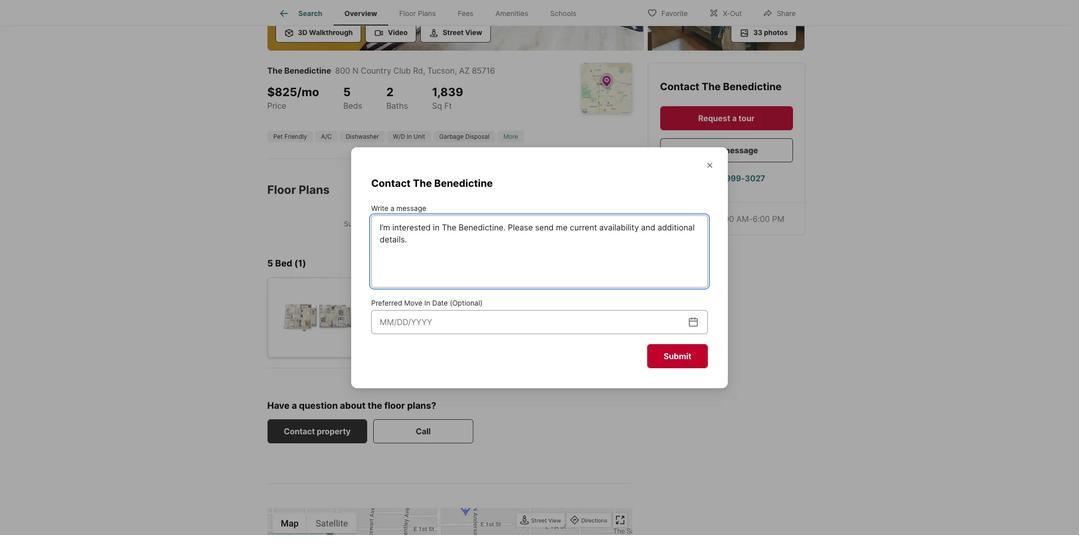 Task type: vqa. For each thing, say whether or not it's contained in the screenshot.
241K
no



Task type: describe. For each thing, give the bounding box(es) containing it.
garbage disposal
[[440, 133, 490, 140]]

a for request
[[733, 113, 737, 123]]

/mo
[[297, 85, 319, 99]]

call
[[416, 427, 431, 437]]

1 horizontal spatial bed
[[382, 317, 395, 325]]

x-out button
[[701, 2, 751, 23]]

contact property button
[[267, 420, 367, 444]]

friendly
[[285, 133, 307, 140]]

directions
[[582, 517, 608, 524]]

0 vertical spatial contact
[[660, 81, 700, 93]]

share
[[777, 9, 796, 17]]

preferred
[[371, 299, 403, 307]]

3d walkthrough
[[298, 28, 353, 37]]

request a tour button
[[660, 106, 793, 130]]

2 · from the left
[[429, 317, 430, 325]]

9:00
[[717, 214, 735, 224]]

1 vertical spatial 5 bed (1)
[[267, 258, 306, 269]]

0 vertical spatial in
[[407, 133, 412, 140]]

x-out
[[723, 9, 742, 17]]

$825 /mo price
[[267, 85, 319, 111]]

plans?
[[407, 400, 437, 411]]

about
[[340, 400, 366, 411]]

send
[[695, 145, 715, 155]]

5 bed · 2 baths · 1,839 sqft.
[[376, 317, 468, 325]]

menu bar containing map
[[272, 513, 357, 534]]

video button
[[366, 23, 416, 43]]

beds
[[343, 101, 363, 111]]

a for have
[[292, 400, 297, 411]]

search link
[[278, 8, 323, 20]]

contact for contact the benedictine
[[371, 177, 411, 189]]

call button
[[373, 420, 474, 444]]

5x2 image
[[284, 294, 352, 341]]

w/d in unit
[[393, 133, 425, 140]]

3d
[[298, 28, 308, 37]]

street for bottom street view button
[[531, 517, 547, 524]]

2 1,839 from the top
[[432, 317, 450, 325]]

az
[[459, 66, 470, 76]]

am-
[[737, 214, 753, 224]]

directions button
[[568, 514, 610, 528]]

question
[[299, 400, 338, 411]]

1 horizontal spatial 2
[[401, 317, 406, 325]]

contact property
[[284, 427, 351, 437]]

3027
[[745, 173, 766, 183]]

disposal
[[466, 133, 490, 140]]

floor plans inside "floor plans" tab
[[399, 9, 436, 18]]

schools tab
[[540, 2, 588, 26]]

club
[[394, 66, 411, 76]]

5x2 $825/mo
[[376, 287, 417, 311]]

date
[[433, 299, 448, 307]]

1 vertical spatial bed
[[275, 258, 292, 269]]

message for send a message
[[723, 145, 759, 155]]

plans inside tab
[[418, 9, 436, 18]]

submit button
[[648, 344, 708, 368]]

fees
[[458, 9, 474, 18]]

a/c
[[321, 133, 332, 140]]

open today: 9:00 am-6:00 pm
[[669, 214, 785, 224]]

street for street view button to the left
[[443, 28, 464, 37]]

move
[[404, 299, 423, 307]]

send a message
[[695, 145, 759, 155]]

1 1,839 from the top
[[432, 85, 464, 99]]

5 bed (1) inside tab
[[525, 219, 555, 228]]

5x2
[[376, 287, 389, 296]]

33
[[754, 28, 763, 37]]

write a message
[[371, 204, 427, 212]]

ft
[[445, 101, 452, 111]]

0 horizontal spatial floor plans
[[267, 183, 330, 197]]

a for write
[[391, 204, 395, 212]]

share button
[[755, 2, 805, 23]]

$825
[[267, 85, 297, 99]]

6:00
[[753, 214, 770, 224]]

1 image image from the left
[[267, 0, 644, 51]]

garbage
[[440, 133, 464, 140]]

5 bed (1) tab
[[450, 211, 630, 236]]

(520)
[[702, 173, 724, 183]]

pm
[[773, 214, 785, 224]]

floor
[[385, 400, 405, 411]]

request
[[699, 113, 731, 123]]

favorite
[[662, 9, 688, 17]]

map
[[281, 518, 299, 529]]

1 vertical spatial plans
[[299, 183, 330, 197]]

0 vertical spatial baths
[[387, 101, 408, 111]]

sqft.
[[452, 317, 468, 325]]

1 , from the left
[[423, 66, 426, 76]]

out
[[730, 9, 742, 17]]

summary tab
[[269, 211, 450, 236]]

view for bottom street view button
[[549, 517, 562, 524]]

3d walkthrough button
[[275, 23, 361, 43]]

have a question about the floor plans?
[[267, 400, 437, 411]]

x-
[[723, 9, 730, 17]]

33 photos button
[[731, 23, 797, 43]]

map button
[[272, 513, 307, 534]]

1 vertical spatial (1)
[[295, 258, 306, 269]]

0 horizontal spatial benedictine
[[284, 66, 331, 76]]

tour
[[739, 113, 755, 123]]

amenities
[[496, 9, 529, 18]]

5 inside tab
[[525, 219, 530, 228]]



Task type: locate. For each thing, give the bounding box(es) containing it.
open
[[669, 214, 689, 224]]

1 vertical spatial message
[[397, 204, 427, 212]]

property
[[317, 427, 351, 437]]

2 vertical spatial benedictine
[[434, 177, 493, 189]]

0 horizontal spatial contact
[[284, 427, 315, 437]]

1 horizontal spatial the
[[413, 177, 432, 189]]

2 , from the left
[[455, 66, 457, 76]]

0 vertical spatial 1,839
[[432, 85, 464, 99]]

a left tour
[[733, 113, 737, 123]]

satellite button
[[307, 513, 357, 534]]

2 vertical spatial the
[[413, 177, 432, 189]]

a right write
[[391, 204, 395, 212]]

2 vertical spatial bed
[[382, 317, 395, 325]]

1 horizontal spatial floor
[[399, 9, 416, 18]]

1 vertical spatial 1,839
[[432, 317, 450, 325]]

999-
[[726, 173, 745, 183]]

write
[[371, 204, 389, 212]]

1 horizontal spatial ·
[[429, 317, 430, 325]]

the
[[267, 66, 283, 76], [702, 81, 721, 93], [413, 177, 432, 189]]

1,839 up ft
[[432, 85, 464, 99]]

contact down question
[[284, 427, 315, 437]]

0 vertical spatial 5 bed (1)
[[525, 219, 555, 228]]

·
[[397, 317, 399, 325], [429, 317, 430, 325]]

0 vertical spatial the
[[267, 66, 283, 76]]

1 · from the left
[[397, 317, 399, 325]]

0 horizontal spatial ·
[[397, 317, 399, 325]]

1 horizontal spatial view
[[549, 517, 562, 524]]

2 horizontal spatial bed
[[531, 219, 544, 228]]

tab list containing search
[[267, 0, 596, 26]]

1 vertical spatial in
[[425, 299, 431, 307]]

(optional)
[[450, 299, 483, 307]]

rd
[[413, 66, 423, 76]]

2 down $825/mo
[[401, 317, 406, 325]]

contact up request
[[660, 81, 700, 93]]

street left directions button
[[531, 517, 547, 524]]

baths down the move
[[408, 317, 427, 325]]

price
[[267, 101, 287, 111]]

1 vertical spatial street view
[[531, 517, 562, 524]]

0 horizontal spatial (1)
[[295, 258, 306, 269]]

(1)
[[546, 219, 555, 228], [295, 258, 306, 269]]

floor inside tab
[[399, 9, 416, 18]]

2 horizontal spatial contact
[[660, 81, 700, 93]]

1 horizontal spatial 5 bed (1)
[[525, 219, 555, 228]]

street view
[[443, 28, 483, 37], [531, 517, 562, 524]]

1 vertical spatial 2
[[401, 317, 406, 325]]

message right write
[[397, 204, 427, 212]]

0 vertical spatial plans
[[418, 9, 436, 18]]

map entry image
[[582, 63, 632, 113]]

message inside button
[[723, 145, 759, 155]]

2 baths
[[387, 85, 408, 111]]

0 vertical spatial street view
[[443, 28, 483, 37]]

2 vertical spatial contact
[[284, 427, 315, 437]]

in left date
[[425, 299, 431, 307]]

1 vertical spatial contact the benedictine
[[371, 177, 493, 189]]

the benedictine 800 n country club rd , tucson , az 85716
[[267, 66, 495, 76]]

view
[[465, 28, 483, 37], [549, 517, 562, 524]]

a for send
[[717, 145, 721, 155]]

1 vertical spatial view
[[549, 517, 562, 524]]

0 horizontal spatial bed
[[275, 258, 292, 269]]

contact the benedictine up write a message
[[371, 177, 493, 189]]

tab list containing summary
[[267, 209, 632, 238]]

satellite
[[316, 518, 348, 529]]

1 horizontal spatial floor plans
[[399, 9, 436, 18]]

5 beds
[[343, 85, 363, 111]]

1 horizontal spatial image image
[[648, 0, 805, 51]]

0 horizontal spatial view
[[465, 28, 483, 37]]

street view button
[[420, 23, 491, 43], [518, 514, 564, 528]]

benedictine up /mo
[[284, 66, 331, 76]]

0 horizontal spatial 2
[[387, 85, 394, 99]]

2 horizontal spatial benedictine
[[723, 81, 782, 93]]

(520) 999-3027 link
[[660, 166, 793, 190]]

1 tab list from the top
[[267, 0, 596, 26]]

0 horizontal spatial image image
[[267, 0, 644, 51]]

street view down fees tab
[[443, 28, 483, 37]]

0 horizontal spatial street
[[443, 28, 464, 37]]

1 vertical spatial contact
[[371, 177, 411, 189]]

the up request
[[702, 81, 721, 93]]

(1) inside 5 bed (1) tab
[[546, 219, 555, 228]]

0 vertical spatial floor plans
[[399, 9, 436, 18]]

more
[[504, 133, 518, 140]]

a right "send"
[[717, 145, 721, 155]]

search
[[299, 9, 323, 18]]

0 horizontal spatial 5 bed (1)
[[267, 258, 306, 269]]

in inside dialog
[[425, 299, 431, 307]]

favorite button
[[639, 2, 697, 23]]

85716
[[472, 66, 495, 76]]

0 vertical spatial bed
[[531, 219, 544, 228]]

1 vertical spatial tab list
[[267, 209, 632, 238]]

a
[[733, 113, 737, 123], [717, 145, 721, 155], [391, 204, 395, 212], [292, 400, 297, 411]]

1 horizontal spatial street
[[531, 517, 547, 524]]

image image
[[267, 0, 644, 51], [648, 0, 805, 51]]

0 horizontal spatial floor
[[267, 183, 296, 197]]

map region
[[260, 500, 645, 535]]

0 vertical spatial (1)
[[546, 219, 555, 228]]

1 horizontal spatial benedictine
[[434, 177, 493, 189]]

1 vertical spatial benedictine
[[723, 81, 782, 93]]

tab list
[[267, 0, 596, 26], [267, 209, 632, 238]]

view down fees tab
[[465, 28, 483, 37]]

0 horizontal spatial street view button
[[420, 23, 491, 43]]

amenities tab
[[485, 2, 540, 26]]

0 horizontal spatial contact the benedictine
[[371, 177, 493, 189]]

1 vertical spatial the
[[702, 81, 721, 93]]

1 vertical spatial street
[[531, 517, 547, 524]]

menu bar
[[272, 513, 357, 534]]

· down the preferred move in date (optional)
[[429, 317, 430, 325]]

street view button left directions button
[[518, 514, 564, 528]]

overview tab
[[334, 2, 388, 26]]

Preferred Move In Date (Optional) text field
[[380, 316, 688, 328]]

street down fees tab
[[443, 28, 464, 37]]

message for write a message
[[397, 204, 427, 212]]

1 vertical spatial floor
[[267, 183, 296, 197]]

send a message button
[[660, 138, 793, 162]]

benedictine
[[284, 66, 331, 76], [723, 81, 782, 93], [434, 177, 493, 189]]

sq
[[432, 101, 442, 111]]

view left directions button
[[549, 517, 562, 524]]

1 horizontal spatial message
[[723, 145, 759, 155]]

pet friendly
[[273, 133, 307, 140]]

the up write a message
[[413, 177, 432, 189]]

baths up w/d
[[387, 101, 408, 111]]

5 inside 5 beds
[[343, 85, 351, 99]]

floor plans tab
[[388, 2, 447, 26]]

0 vertical spatial floor
[[399, 9, 416, 18]]

2 tab list from the top
[[267, 209, 632, 238]]

1 vertical spatial baths
[[408, 317, 427, 325]]

message inside contact the benedictine dialog
[[397, 204, 427, 212]]

contact the benedictine dialog
[[351, 147, 728, 388]]

floor
[[399, 9, 416, 18], [267, 183, 296, 197]]

the inside dialog
[[413, 177, 432, 189]]

1 horizontal spatial in
[[425, 299, 431, 307]]

1 horizontal spatial contact
[[371, 177, 411, 189]]

walkthrough
[[309, 28, 353, 37]]

a right have
[[292, 400, 297, 411]]

contact for contact property
[[284, 427, 315, 437]]

0 horizontal spatial message
[[397, 204, 427, 212]]

0 horizontal spatial the
[[267, 66, 283, 76]]

5 bed (1)
[[525, 219, 555, 228], [267, 258, 306, 269]]

(520) 999-3027 button
[[660, 166, 793, 190]]

1 horizontal spatial street view button
[[518, 514, 564, 528]]

1,839 sq ft
[[432, 85, 464, 111]]

contact up write a message
[[371, 177, 411, 189]]

unit
[[414, 133, 425, 140]]

0 horizontal spatial ,
[[423, 66, 426, 76]]

33 photos
[[754, 28, 788, 37]]

dishwasher
[[346, 133, 379, 140]]

the
[[368, 400, 382, 411]]

tucson
[[428, 66, 455, 76]]

0 horizontal spatial plans
[[299, 183, 330, 197]]

, left "tucson" at top left
[[423, 66, 426, 76]]

summary
[[344, 219, 375, 228]]

0 vertical spatial message
[[723, 145, 759, 155]]

1 vertical spatial street view button
[[518, 514, 564, 528]]

request a tour
[[699, 113, 755, 123]]

0 vertical spatial contact the benedictine
[[660, 81, 782, 93]]

1 vertical spatial floor plans
[[267, 183, 330, 197]]

a inside dialog
[[391, 204, 395, 212]]

contact the benedictine inside dialog
[[371, 177, 493, 189]]

fees tab
[[447, 2, 485, 26]]

2 horizontal spatial the
[[702, 81, 721, 93]]

w/d
[[393, 133, 405, 140]]

1 horizontal spatial (1)
[[546, 219, 555, 228]]

message up the 999- in the top right of the page
[[723, 145, 759, 155]]

2 inside 2 baths
[[387, 85, 394, 99]]

1,839 down date
[[432, 317, 450, 325]]

street
[[443, 28, 464, 37], [531, 517, 547, 524]]

0 vertical spatial tab list
[[267, 0, 596, 26]]

· down $825/mo
[[397, 317, 399, 325]]

0 horizontal spatial in
[[407, 133, 412, 140]]

contact inside button
[[284, 427, 315, 437]]

today:
[[691, 214, 715, 224]]

preferred move in date (optional)
[[371, 299, 483, 307]]

1 horizontal spatial contact the benedictine
[[660, 81, 782, 93]]

0 vertical spatial 2
[[387, 85, 394, 99]]

0 vertical spatial street view button
[[420, 23, 491, 43]]

1 horizontal spatial ,
[[455, 66, 457, 76]]

message
[[723, 145, 759, 155], [397, 204, 427, 212]]

benedictine up tour
[[723, 81, 782, 93]]

contact inside dialog
[[371, 177, 411, 189]]

have
[[267, 400, 290, 411]]

contact the benedictine up request a tour button
[[660, 81, 782, 93]]

street view button down 'fees'
[[420, 23, 491, 43]]

(520) 999-3027
[[702, 173, 766, 183]]

800
[[335, 66, 350, 76]]

contact
[[660, 81, 700, 93], [371, 177, 411, 189], [284, 427, 315, 437]]

plans
[[418, 9, 436, 18], [299, 183, 330, 197]]

the up $825
[[267, 66, 283, 76]]

$825/mo
[[376, 301, 417, 311]]

pet
[[273, 133, 283, 140]]

view for street view button to the left
[[465, 28, 483, 37]]

in left unit
[[407, 133, 412, 140]]

2 image image from the left
[[648, 0, 805, 51]]

I'm interested in The Benedictine. Please send me current availability and additional details. text field
[[380, 221, 700, 281]]

1 horizontal spatial plans
[[418, 9, 436, 18]]

street view left directions button
[[531, 517, 562, 524]]

, left az
[[455, 66, 457, 76]]

photos
[[765, 28, 788, 37]]

bed inside tab
[[531, 219, 544, 228]]

video
[[388, 28, 408, 37]]

country
[[361, 66, 391, 76]]

contact the benedictine
[[660, 81, 782, 93], [371, 177, 493, 189]]

0 vertical spatial street
[[443, 28, 464, 37]]

5
[[343, 85, 351, 99], [525, 219, 530, 228], [267, 258, 273, 269], [376, 317, 380, 325]]

benedictine down garbage disposal
[[434, 177, 493, 189]]

overview
[[345, 9, 377, 18]]

benedictine inside dialog
[[434, 177, 493, 189]]

baths
[[387, 101, 408, 111], [408, 317, 427, 325]]

n
[[353, 66, 359, 76]]

0 vertical spatial view
[[465, 28, 483, 37]]

2 down the benedictine 800 n country club rd , tucson , az 85716
[[387, 85, 394, 99]]

0 vertical spatial benedictine
[[284, 66, 331, 76]]

call link
[[373, 420, 474, 444]]

1 horizontal spatial street view
[[531, 517, 562, 524]]

0 horizontal spatial street view
[[443, 28, 483, 37]]



